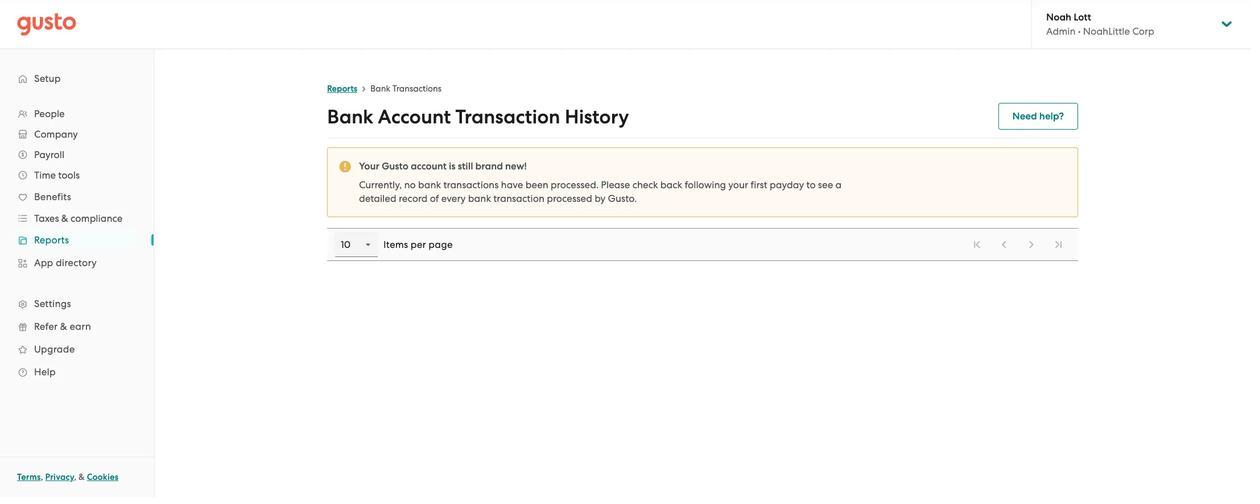 Task type: locate. For each thing, give the bounding box(es) containing it.
no
[[404, 179, 416, 191]]

need help?
[[1012, 110, 1064, 122]]

bank up of
[[418, 179, 441, 191]]

see
[[818, 179, 833, 191]]

2 , from the left
[[74, 472, 76, 482]]

help
[[34, 366, 56, 378]]

0 vertical spatial &
[[61, 213, 68, 224]]

bank left transactions
[[370, 84, 390, 94]]

transactions
[[392, 84, 442, 94]]

reports link
[[327, 84, 357, 94], [11, 230, 142, 250]]

cookies button
[[87, 470, 119, 484]]

bank up your
[[327, 105, 373, 129]]

settings
[[34, 298, 71, 309]]

benefits
[[34, 191, 71, 203]]

1 , from the left
[[41, 472, 43, 482]]

0 horizontal spatial list
[[0, 104, 154, 383]]

corp
[[1132, 26, 1154, 37]]

your
[[359, 160, 379, 172]]

0 horizontal spatial reports link
[[11, 230, 142, 250]]

, left cookies
[[74, 472, 76, 482]]

noahlittle
[[1083, 26, 1130, 37]]

transactions
[[443, 179, 499, 191]]

, left "privacy"
[[41, 472, 43, 482]]

items
[[383, 239, 408, 250]]

privacy
[[45, 472, 74, 482]]

0 vertical spatial reports link
[[327, 84, 357, 94]]

reports
[[327, 84, 357, 94], [34, 234, 69, 246]]

payroll button
[[11, 145, 142, 165]]

1 horizontal spatial list
[[964, 232, 1071, 257]]

bank down transactions
[[468, 193, 491, 204]]

bank for bank account transaction history
[[327, 105, 373, 129]]

& inside the refer & earn link
[[60, 321, 67, 332]]

bank transactions
[[370, 84, 442, 94]]

gusto.
[[608, 193, 637, 204]]

detailed
[[359, 193, 396, 204]]

help?
[[1039, 110, 1064, 122]]

& left cookies
[[79, 472, 85, 482]]

0 horizontal spatial reports
[[34, 234, 69, 246]]

1 horizontal spatial ,
[[74, 472, 76, 482]]

refer
[[34, 321, 58, 332]]

&
[[61, 213, 68, 224], [60, 321, 67, 332], [79, 472, 85, 482]]

currently, no bank transactions have been processed. please check back following your first payday to see a detailed record of every bank transaction processed by gusto.
[[359, 179, 842, 204]]

setup link
[[11, 68, 142, 89]]

every
[[441, 193, 466, 204]]

to
[[806, 179, 816, 191]]

& left earn
[[60, 321, 67, 332]]

1 vertical spatial &
[[60, 321, 67, 332]]

bank
[[418, 179, 441, 191], [468, 193, 491, 204]]

0 vertical spatial bank
[[370, 84, 390, 94]]

payroll
[[34, 149, 64, 160]]

setup
[[34, 73, 61, 84]]

1 horizontal spatial bank
[[468, 193, 491, 204]]

0 horizontal spatial bank
[[418, 179, 441, 191]]

noah lott admin • noahlittle corp
[[1046, 11, 1154, 37]]

1 horizontal spatial reports link
[[327, 84, 357, 94]]

terms , privacy , & cookies
[[17, 472, 119, 482]]

taxes
[[34, 213, 59, 224]]

1 vertical spatial reports link
[[11, 230, 142, 250]]

1 vertical spatial bank
[[327, 105, 373, 129]]

& inside the "taxes & compliance" dropdown button
[[61, 213, 68, 224]]

app directory
[[34, 257, 97, 269]]

list containing people
[[0, 104, 154, 383]]

brand
[[475, 160, 503, 172]]

back
[[660, 179, 682, 191]]

list inside bank transaction pagination controls element
[[964, 232, 1071, 257]]

cookies
[[87, 472, 119, 482]]

0 horizontal spatial ,
[[41, 472, 43, 482]]

,
[[41, 472, 43, 482], [74, 472, 76, 482]]

list
[[0, 104, 154, 383], [964, 232, 1071, 257]]

lott
[[1074, 11, 1091, 23]]

help link
[[11, 362, 142, 382]]

first
[[751, 179, 767, 191]]

& for compliance
[[61, 213, 68, 224]]

time tools
[[34, 170, 80, 181]]

by
[[595, 193, 606, 204]]

gusto navigation element
[[0, 49, 154, 402]]

terms link
[[17, 472, 41, 482]]

terms
[[17, 472, 41, 482]]

•
[[1078, 26, 1081, 37]]

list for bank transaction pagination controls element
[[964, 232, 1071, 257]]

home image
[[17, 13, 76, 36]]

bank
[[370, 84, 390, 94], [327, 105, 373, 129]]

tools
[[58, 170, 80, 181]]

taxes & compliance button
[[11, 208, 142, 229]]

& right taxes
[[61, 213, 68, 224]]

gusto
[[382, 160, 408, 172]]

1 horizontal spatial reports
[[327, 84, 357, 94]]

settings link
[[11, 294, 142, 314]]

1 vertical spatial reports
[[34, 234, 69, 246]]



Task type: vqa. For each thing, say whether or not it's contained in the screenshot.
processed.
yes



Task type: describe. For each thing, give the bounding box(es) containing it.
currently,
[[359, 179, 402, 191]]

payday
[[770, 179, 804, 191]]

upgrade
[[34, 344, 75, 355]]

1 vertical spatial bank
[[468, 193, 491, 204]]

your gusto account is still brand new! alert
[[327, 147, 1078, 217]]

app directory link
[[11, 253, 142, 273]]

check
[[632, 179, 658, 191]]

need
[[1012, 110, 1037, 122]]

refer & earn link
[[11, 316, 142, 337]]

page
[[429, 239, 453, 250]]

0 vertical spatial reports
[[327, 84, 357, 94]]

2 vertical spatial &
[[79, 472, 85, 482]]

compliance
[[71, 213, 123, 224]]

transaction
[[455, 105, 560, 129]]

list for gusto navigation element
[[0, 104, 154, 383]]

directory
[[56, 257, 97, 269]]

still
[[458, 160, 473, 172]]

record
[[399, 193, 428, 204]]

company
[[34, 129, 78, 140]]

admin
[[1046, 26, 1076, 37]]

refer & earn
[[34, 321, 91, 332]]

time tools button
[[11, 165, 142, 185]]

need help? button
[[998, 103, 1078, 130]]

earn
[[70, 321, 91, 332]]

your
[[728, 179, 748, 191]]

privacy link
[[45, 472, 74, 482]]

taxes & compliance
[[34, 213, 123, 224]]

app
[[34, 257, 53, 269]]

account
[[378, 105, 451, 129]]

per
[[411, 239, 426, 250]]

& for earn
[[60, 321, 67, 332]]

a
[[836, 179, 842, 191]]

0 vertical spatial bank
[[418, 179, 441, 191]]

reports inside gusto navigation element
[[34, 234, 69, 246]]

items per page
[[383, 239, 453, 250]]

people
[[34, 108, 65, 119]]

following
[[685, 179, 726, 191]]

have
[[501, 179, 523, 191]]

bank account transaction history
[[327, 105, 629, 129]]

of
[[430, 193, 439, 204]]

people button
[[11, 104, 142, 124]]

time
[[34, 170, 56, 181]]

bank for bank transactions
[[370, 84, 390, 94]]

processed
[[547, 193, 592, 204]]

new!
[[505, 160, 527, 172]]

please
[[601, 179, 630, 191]]

history
[[565, 105, 629, 129]]

bank transaction pagination controls element
[[327, 228, 1078, 261]]

your gusto account is still brand new!
[[359, 160, 527, 172]]

is
[[449, 160, 456, 172]]

benefits link
[[11, 187, 142, 207]]

noah
[[1046, 11, 1071, 23]]

account
[[411, 160, 447, 172]]

company button
[[11, 124, 142, 145]]

been
[[525, 179, 548, 191]]

transaction
[[493, 193, 544, 204]]

upgrade link
[[11, 339, 142, 360]]

processed.
[[551, 179, 599, 191]]



